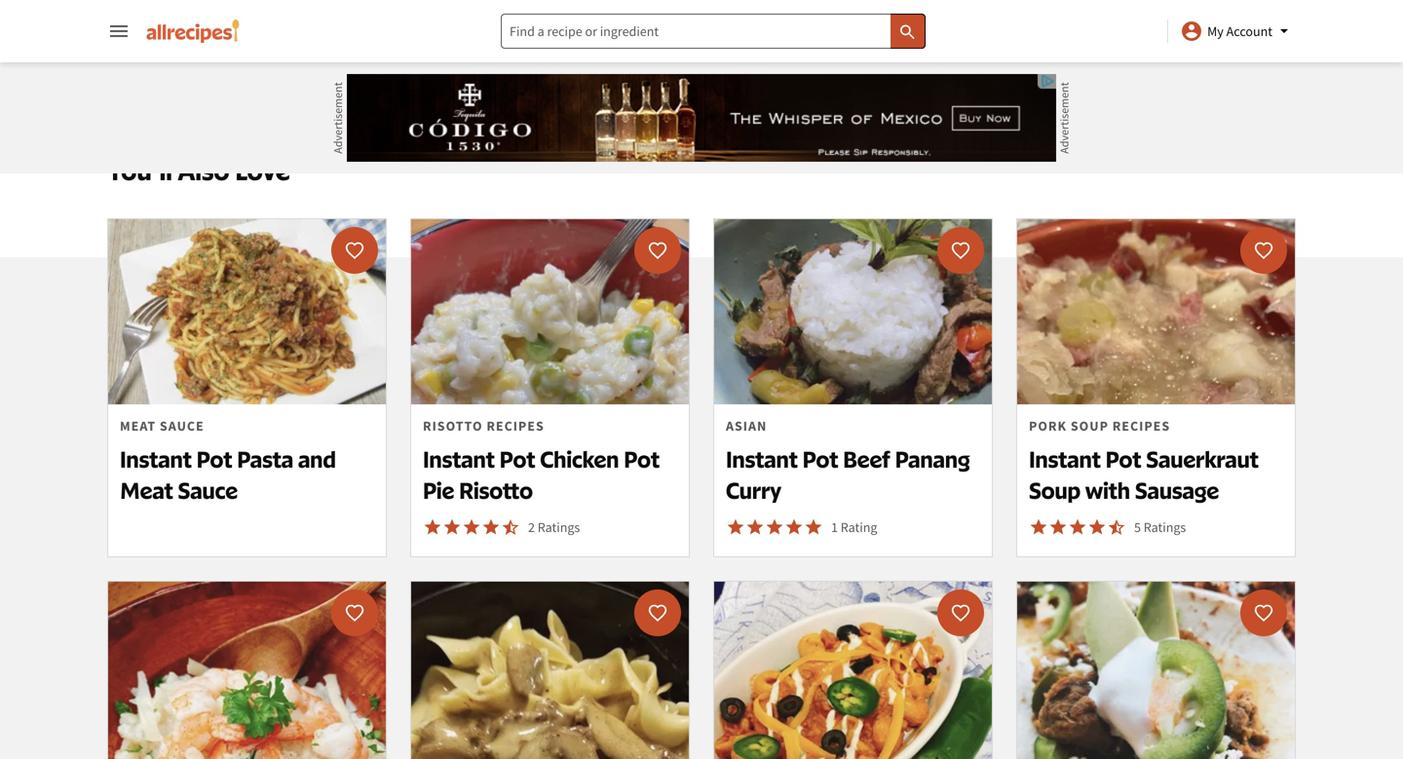 Task type: describe. For each thing, give the bounding box(es) containing it.
pie
[[423, 476, 454, 504]]

pot for instant pot sauerkraut soup with sausage
[[1106, 445, 1142, 473]]

1 star image from the left
[[481, 517, 501, 537]]

1 rating
[[831, 518, 878, 536]]

sausage
[[1135, 476, 1219, 504]]

4 star image from the left
[[746, 517, 765, 537]]

6 star image from the left
[[1049, 517, 1068, 537]]

instant pot chicken pot pie risotto
[[423, 445, 660, 504]]

also
[[178, 154, 230, 187]]

pot for instant pot beef panang curry
[[803, 445, 839, 473]]

my account
[[1208, 22, 1273, 40]]

1
[[831, 518, 838, 536]]

instant for with
[[1029, 445, 1101, 473]]

save recipe image for instant pot beef panang curry
[[951, 241, 971, 260]]

home image
[[146, 19, 240, 43]]

chicken
[[540, 445, 619, 473]]

7 star image from the left
[[1068, 517, 1088, 537]]

3 pot from the left
[[624, 445, 660, 473]]

soup
[[1029, 476, 1081, 504]]

panang
[[895, 445, 970, 473]]

Find a recipe or ingredient text field
[[501, 14, 926, 49]]

rating
[[841, 518, 878, 536]]

1 star image from the left
[[423, 517, 442, 537]]

love
[[235, 154, 290, 187]]

my account button
[[1180, 19, 1296, 43]]

curry
[[726, 476, 782, 504]]

2 star image from the left
[[442, 517, 462, 537]]

pasta
[[237, 445, 293, 473]]

4 star image from the left
[[785, 517, 804, 537]]

save recipe image for instant pot chicken pot pie risotto
[[648, 241, 668, 260]]

beef
[[843, 445, 890, 473]]

2
[[528, 518, 535, 536]]

account image
[[1180, 19, 1204, 43]]

menu image
[[107, 19, 131, 43]]

ratings for sausage
[[1144, 518, 1186, 536]]

account
[[1227, 22, 1273, 40]]

risotto
[[459, 476, 533, 504]]

star half image for risotto
[[501, 517, 520, 537]]

sauce
[[178, 476, 238, 504]]



Task type: locate. For each thing, give the bounding box(es) containing it.
2 instant from the left
[[423, 445, 495, 473]]

star half image
[[501, 517, 520, 537], [1107, 517, 1127, 537]]

1 star half image from the left
[[501, 517, 520, 537]]

pot inside the instant pot pasta and meat sauce
[[196, 445, 232, 473]]

instant up soup
[[1029, 445, 1101, 473]]

None search field
[[501, 14, 926, 49]]

pot inside instant pot sauerkraut soup with sausage
[[1106, 445, 1142, 473]]

pot
[[196, 445, 232, 473], [500, 445, 535, 473], [624, 445, 660, 473], [803, 445, 839, 473], [1106, 445, 1142, 473]]

instant pot sauerkraut soup with sausage
[[1029, 445, 1259, 504]]

ratings right 5 on the bottom right of page
[[1144, 518, 1186, 536]]

3 instant from the left
[[726, 445, 798, 473]]

2 star image from the left
[[726, 517, 746, 537]]

pot left 'beef'
[[803, 445, 839, 473]]

1 save recipe image from the left
[[648, 241, 668, 260]]

5
[[1134, 518, 1141, 536]]

none search field inside my account banner
[[501, 14, 926, 49]]

save recipe image
[[345, 241, 364, 260], [1254, 241, 1274, 260], [345, 603, 364, 623], [648, 603, 668, 623], [951, 603, 971, 623], [1254, 603, 1274, 623]]

pot inside instant pot beef panang curry
[[803, 445, 839, 473]]

pot for instant pot chicken pot pie risotto
[[500, 445, 535, 473]]

ratings right 2 on the left bottom
[[538, 518, 580, 536]]

5 pot from the left
[[1106, 445, 1142, 473]]

my
[[1208, 22, 1224, 40]]

advertisement region
[[229, 0, 1174, 107], [347, 74, 1056, 162]]

2 save recipe image from the left
[[951, 241, 971, 260]]

meat
[[120, 476, 173, 504]]

pot up 'sauce'
[[196, 445, 232, 473]]

instant up meat
[[120, 445, 192, 473]]

star half image for sausage
[[1107, 517, 1127, 537]]

instant for meat
[[120, 445, 192, 473]]

1 horizontal spatial ratings
[[1144, 518, 1186, 536]]

2 ratings from the left
[[1144, 518, 1186, 536]]

0 horizontal spatial ratings
[[538, 518, 580, 536]]

sauerkraut
[[1146, 445, 1259, 473]]

and
[[298, 445, 336, 473]]

instant
[[120, 445, 192, 473], [423, 445, 495, 473], [726, 445, 798, 473], [1029, 445, 1101, 473]]

1 horizontal spatial star half image
[[1107, 517, 1127, 537]]

1 instant from the left
[[120, 445, 192, 473]]

instant pot pasta and meat sauce
[[120, 445, 336, 504]]

pot up with
[[1106, 445, 1142, 473]]

instant up curry
[[726, 445, 798, 473]]

0 horizontal spatial save recipe image
[[648, 241, 668, 260]]

star half image left 5 on the bottom right of page
[[1107, 517, 1127, 537]]

1 pot from the left
[[196, 445, 232, 473]]

instant inside instant pot sauerkraut soup with sausage
[[1029, 445, 1101, 473]]

pot up risotto
[[500, 445, 535, 473]]

star image
[[481, 517, 501, 537], [726, 517, 746, 537], [765, 517, 785, 537], [785, 517, 804, 537], [1029, 517, 1049, 537], [1088, 517, 1107, 537]]

you'll also love
[[107, 154, 290, 187]]

save recipe image inside instant pot pasta and meat sauce link
[[345, 241, 364, 260]]

instant pot beef panang curry
[[726, 445, 970, 504]]

spaghetti with meat sauce image
[[108, 219, 386, 404]]

1 horizontal spatial save recipe image
[[951, 241, 971, 260]]

5 ratings
[[1134, 518, 1186, 536]]

instant for curry
[[726, 445, 798, 473]]

instant for pie
[[423, 445, 495, 473]]

3 star image from the left
[[462, 517, 481, 537]]

3 star image from the left
[[765, 517, 785, 537]]

search image
[[898, 22, 918, 42]]

0 horizontal spatial star half image
[[501, 517, 520, 537]]

star image
[[423, 517, 442, 537], [442, 517, 462, 537], [462, 517, 481, 537], [746, 517, 765, 537], [804, 517, 823, 537], [1049, 517, 1068, 537], [1068, 517, 1088, 537]]

6 star image from the left
[[1088, 517, 1107, 537]]

caret_down image
[[1273, 19, 1296, 43]]

instant inside instant pot beef panang curry
[[726, 445, 798, 473]]

star half image left 2 on the left bottom
[[501, 517, 520, 537]]

1 ratings from the left
[[538, 518, 580, 536]]

4 pot from the left
[[803, 445, 839, 473]]

pot right the chicken
[[624, 445, 660, 473]]

my account banner
[[0, 0, 1403, 759]]

instant inside the "instant pot chicken pot pie risotto"
[[423, 445, 495, 473]]

2 pot from the left
[[500, 445, 535, 473]]

5 star image from the left
[[804, 517, 823, 537]]

pot for instant pot pasta and meat sauce
[[196, 445, 232, 473]]

ratings for risotto
[[538, 518, 580, 536]]

ratings
[[538, 518, 580, 536], [1144, 518, 1186, 536]]

4 instant from the left
[[1029, 445, 1101, 473]]

you'll
[[107, 154, 172, 187]]

instant inside the instant pot pasta and meat sauce
[[120, 445, 192, 473]]

with
[[1086, 476, 1130, 504]]

2 ratings
[[528, 518, 580, 536]]

5 star image from the left
[[1029, 517, 1049, 537]]

instant up pie at left
[[423, 445, 495, 473]]

instant pot pasta and meat sauce link
[[107, 218, 387, 557]]

save recipe image
[[648, 241, 668, 260], [951, 241, 971, 260]]

2 star half image from the left
[[1107, 517, 1127, 537]]



Task type: vqa. For each thing, say whether or not it's contained in the screenshot.
'Pasta'
yes



